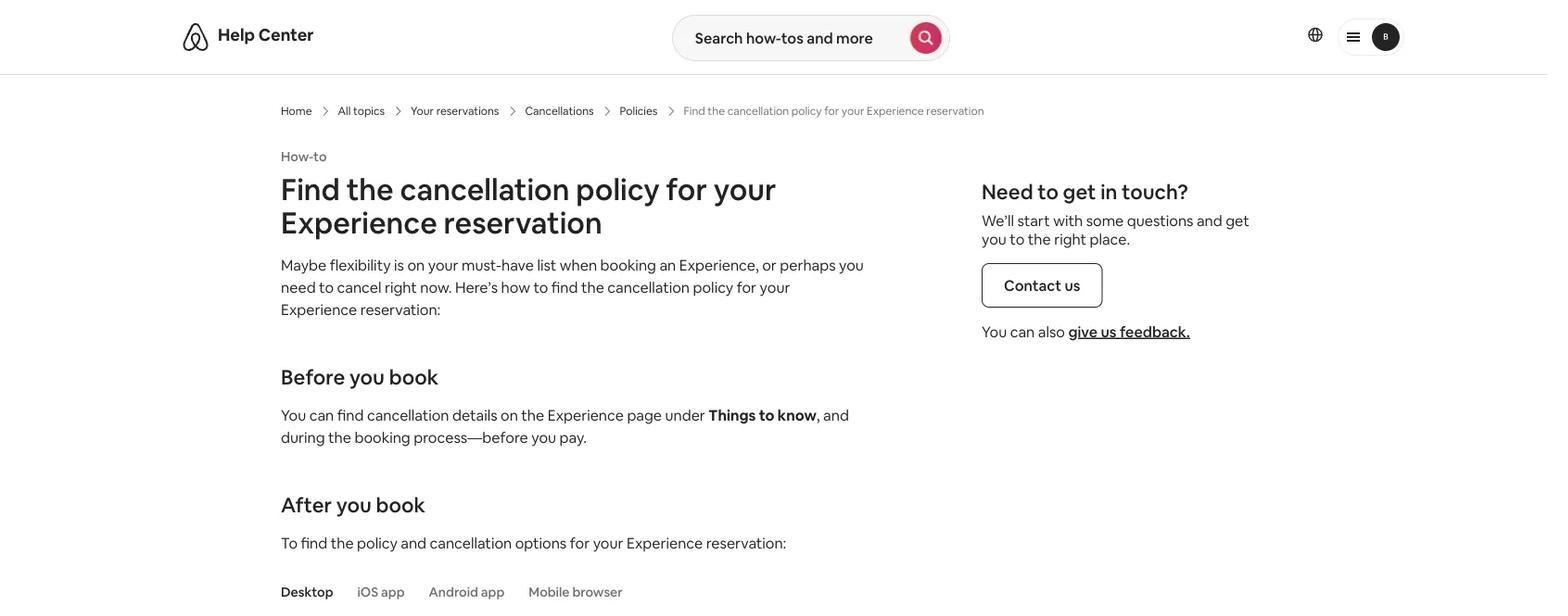 Task type: vqa. For each thing, say whether or not it's contained in the screenshot.
the right the find
yes



Task type: describe. For each thing, give the bounding box(es) containing it.
mobile
[[529, 584, 570, 601]]

to down need
[[1010, 229, 1025, 248]]

center
[[258, 24, 314, 46]]

1 horizontal spatial us
[[1101, 322, 1117, 341]]

list
[[537, 255, 557, 274]]

book for before you book
[[389, 364, 439, 390]]

to up the find
[[313, 148, 327, 165]]

1 vertical spatial on
[[501, 406, 518, 425]]

how-
[[281, 148, 313, 165]]

ios
[[357, 584, 378, 601]]

experience inside the maybe flexibility is on your must-have list when booking an experience, or perhaps you need to cancel right now. here's how to find the cancellation policy for your experience reservation:
[[281, 300, 357, 319]]

contact
[[1004, 276, 1061, 295]]

main navigation menu image
[[1372, 23, 1400, 51]]

the down after you book
[[331, 534, 354, 553]]

know
[[778, 406, 817, 425]]

and inside , and during the booking process—before you pay.
[[823, 406, 849, 425]]

can for also
[[1010, 322, 1035, 341]]

the right "details" at left bottom
[[521, 406, 544, 425]]

for inside the maybe flexibility is on your must-have list when booking an experience, or perhaps you need to cancel right now. here's how to find the cancellation policy for your experience reservation:
[[737, 278, 757, 297]]

policies
[[620, 104, 658, 118]]

policy for for
[[357, 534, 397, 553]]

all topics
[[338, 104, 385, 118]]

you inside the maybe flexibility is on your must-have list when booking an experience, or perhaps you need to cancel right now. here's how to find the cancellation policy for your experience reservation:
[[839, 255, 864, 274]]

,
[[817, 406, 820, 425]]

you for you can also give us feedback.
[[982, 322, 1007, 341]]

home
[[281, 104, 312, 118]]

experience inside find the cancellation policy for your experience reservation
[[281, 203, 437, 242]]

before you book
[[281, 364, 439, 390]]

perhaps
[[780, 255, 836, 274]]

have
[[502, 255, 534, 274]]

pay.
[[560, 428, 587, 447]]

or
[[762, 255, 777, 274]]

questions
[[1127, 211, 1194, 230]]

policies link
[[620, 104, 658, 119]]

your reservations link
[[411, 104, 499, 119]]

on inside the maybe flexibility is on your must-have list when booking an experience, or perhaps you need to cancel right now. here's how to find the cancellation policy for your experience reservation:
[[407, 255, 425, 274]]

to right need
[[319, 278, 334, 297]]

your up now.
[[428, 255, 458, 274]]

start
[[1017, 211, 1050, 230]]

tab list containing desktop
[[272, 569, 867, 605]]

need
[[982, 178, 1033, 205]]

find inside the maybe flexibility is on your must-have list when booking an experience, or perhaps you need to cancel right now. here's how to find the cancellation policy for your experience reservation:
[[551, 278, 578, 297]]

you right after at the left bottom
[[336, 492, 372, 518]]

under
[[665, 406, 705, 425]]

your inside find the cancellation policy for your experience reservation
[[714, 170, 776, 209]]

things
[[709, 406, 756, 425]]

you can find cancellation details on the experience page under things to know
[[281, 406, 817, 425]]

help
[[218, 24, 255, 46]]

mobile browser button
[[519, 575, 632, 605]]

reservation
[[444, 203, 602, 242]]

the inside find the cancellation policy for your experience reservation
[[346, 170, 394, 209]]

here's
[[455, 278, 498, 297]]

home link
[[281, 104, 312, 119]]

after you book
[[281, 492, 425, 518]]

maybe
[[281, 255, 327, 274]]

give
[[1068, 322, 1098, 341]]

contact us link
[[982, 263, 1103, 308]]

give us feedback. link
[[1068, 322, 1190, 341]]

app for ios app
[[381, 584, 405, 601]]

and inside need to get in touch? we'll start with some questions and get you to the right place.
[[1197, 211, 1222, 230]]

place.
[[1090, 229, 1130, 248]]

experience,
[[679, 255, 759, 274]]

ios app button
[[348, 575, 414, 605]]

you inside need to get in touch? we'll start with some questions and get you to the right place.
[[982, 229, 1007, 248]]

1 vertical spatial reservation:
[[706, 534, 786, 553]]

to up 'start'
[[1038, 178, 1059, 205]]

you right before
[[349, 364, 385, 390]]

desktop button
[[272, 575, 343, 605]]

need
[[281, 278, 316, 297]]

your reservations
[[411, 104, 499, 118]]

android
[[429, 584, 478, 601]]

airbnb homepage image
[[181, 22, 210, 52]]

android app button
[[420, 575, 514, 605]]

to down list
[[533, 278, 548, 297]]

find the cancellation policy for your experience reservation
[[281, 170, 776, 242]]

how
[[501, 278, 530, 297]]

app for android app
[[481, 584, 505, 601]]

right inside need to get in touch? we'll start with some questions and get you to the right place.
[[1054, 229, 1086, 248]]

you inside , and during the booking process—before you pay.
[[531, 428, 556, 447]]

we'll
[[982, 211, 1014, 230]]

feedback.
[[1120, 322, 1190, 341]]

to find the policy and cancellation options for your experience reservation:
[[281, 534, 786, 553]]

booking inside , and during the booking process—before you pay.
[[354, 428, 410, 447]]

0 horizontal spatial and
[[401, 534, 426, 553]]

cancellation down before you book at left bottom
[[367, 406, 449, 425]]

you for you can find cancellation details on the experience page under things to know
[[281, 406, 306, 425]]

2 vertical spatial find
[[301, 534, 327, 553]]

0 horizontal spatial get
[[1063, 178, 1096, 205]]



Task type: locate. For each thing, give the bounding box(es) containing it.
1 vertical spatial policy
[[693, 278, 733, 297]]

1 app from the left
[[381, 584, 405, 601]]

your down or
[[760, 278, 790, 297]]

1 horizontal spatial can
[[1010, 322, 1035, 341]]

1 horizontal spatial reservation:
[[706, 534, 786, 553]]

the right during at left
[[328, 428, 351, 447]]

booking inside the maybe flexibility is on your must-have list when booking an experience, or perhaps you need to cancel right now. here's how to find the cancellation policy for your experience reservation:
[[600, 255, 656, 274]]

browser
[[572, 584, 623, 601]]

for right 'options'
[[570, 534, 590, 553]]

must-
[[462, 255, 502, 274]]

the
[[346, 170, 394, 209], [1028, 229, 1051, 248], [581, 278, 604, 297], [521, 406, 544, 425], [328, 428, 351, 447], [331, 534, 354, 553]]

cancellation up must-
[[400, 170, 570, 209]]

ios app
[[357, 584, 405, 601]]

policy down policies link
[[576, 170, 660, 209]]

cancellation inside the maybe flexibility is on your must-have list when booking an experience, or perhaps you need to cancel right now. here's how to find the cancellation policy for your experience reservation:
[[608, 278, 690, 297]]

process—before
[[414, 428, 528, 447]]

when
[[560, 255, 597, 274]]

booking left the an
[[600, 255, 656, 274]]

also
[[1038, 322, 1065, 341]]

0 vertical spatial policy
[[576, 170, 660, 209]]

get
[[1063, 178, 1096, 205], [1226, 211, 1249, 230]]

after
[[281, 492, 332, 518]]

find
[[551, 278, 578, 297], [337, 406, 364, 425], [301, 534, 327, 553]]

0 horizontal spatial can
[[309, 406, 334, 425]]

and
[[1197, 211, 1222, 230], [823, 406, 849, 425], [401, 534, 426, 553]]

help center link
[[218, 24, 314, 46]]

1 horizontal spatial get
[[1226, 211, 1249, 230]]

the left with
[[1028, 229, 1051, 248]]

cancellations link
[[525, 104, 594, 119]]

right left place.
[[1054, 229, 1086, 248]]

page
[[627, 406, 662, 425]]

your up or
[[714, 170, 776, 209]]

policy inside the maybe flexibility is on your must-have list when booking an experience, or perhaps you need to cancel right now. here's how to find the cancellation policy for your experience reservation:
[[693, 278, 733, 297]]

reservation:
[[360, 300, 441, 319], [706, 534, 786, 553]]

can left also
[[1010, 322, 1035, 341]]

1 vertical spatial you
[[281, 406, 306, 425]]

get right questions at the top of the page
[[1226, 211, 1249, 230]]

now.
[[420, 278, 452, 297]]

cancellation up android app button in the left bottom of the page
[[430, 534, 512, 553]]

experience
[[281, 203, 437, 242], [281, 300, 357, 319], [548, 406, 624, 425], [627, 534, 703, 553]]

1 vertical spatial find
[[337, 406, 364, 425]]

0 vertical spatial book
[[389, 364, 439, 390]]

0 horizontal spatial reservation:
[[360, 300, 441, 319]]

booking down before you book at left bottom
[[354, 428, 410, 447]]

0 vertical spatial get
[[1063, 178, 1096, 205]]

your
[[714, 170, 776, 209], [428, 255, 458, 274], [760, 278, 790, 297], [593, 534, 623, 553]]

right
[[1054, 229, 1086, 248], [385, 278, 417, 297]]

the inside need to get in touch? we'll start with some questions and get you to the right place.
[[1028, 229, 1051, 248]]

us
[[1065, 276, 1080, 295], [1101, 322, 1117, 341]]

cancellation
[[400, 170, 570, 209], [608, 278, 690, 297], [367, 406, 449, 425], [430, 534, 512, 553]]

1 horizontal spatial right
[[1054, 229, 1086, 248]]

you down you can find cancellation details on the experience page under things to know
[[531, 428, 556, 447]]

None search field
[[672, 15, 950, 61]]

topics
[[353, 104, 385, 118]]

cancellation down the an
[[608, 278, 690, 297]]

app right android
[[481, 584, 505, 601]]

android app
[[429, 584, 505, 601]]

you left 'start'
[[982, 229, 1007, 248]]

you right perhaps at top right
[[839, 255, 864, 274]]

you can also give us feedback.
[[982, 322, 1190, 341]]

and up ios app 'button'
[[401, 534, 426, 553]]

1 vertical spatial can
[[309, 406, 334, 425]]

0 vertical spatial for
[[666, 170, 707, 209]]

1 horizontal spatial you
[[982, 322, 1007, 341]]

on right "details" at left bottom
[[501, 406, 518, 425]]

before
[[281, 364, 345, 390]]

1 horizontal spatial on
[[501, 406, 518, 425]]

all topics link
[[338, 104, 385, 119]]

2 horizontal spatial find
[[551, 278, 578, 297]]

flexibility
[[330, 255, 391, 274]]

0 horizontal spatial app
[[381, 584, 405, 601]]

the right the find
[[346, 170, 394, 209]]

policy inside find the cancellation policy for your experience reservation
[[576, 170, 660, 209]]

1 horizontal spatial policy
[[576, 170, 660, 209]]

Search how-tos and more search field
[[673, 16, 910, 60]]

get left in
[[1063, 178, 1096, 205]]

help center
[[218, 24, 314, 46]]

0 horizontal spatial on
[[407, 255, 425, 274]]

you left also
[[982, 322, 1007, 341]]

some
[[1086, 211, 1124, 230]]

0 vertical spatial and
[[1197, 211, 1222, 230]]

book up process—before
[[389, 364, 439, 390]]

1 horizontal spatial booking
[[600, 255, 656, 274]]

2 vertical spatial policy
[[357, 534, 397, 553]]

to
[[281, 534, 298, 553]]

you up during at left
[[281, 406, 306, 425]]

1 horizontal spatial and
[[823, 406, 849, 425]]

0 horizontal spatial policy
[[357, 534, 397, 553]]

find
[[281, 170, 340, 209]]

in
[[1100, 178, 1117, 205]]

app inside 'button'
[[381, 584, 405, 601]]

reservation: inside the maybe flexibility is on your must-have list when booking an experience, or perhaps you need to cancel right now. here's how to find the cancellation policy for your experience reservation:
[[360, 300, 441, 319]]

0 horizontal spatial us
[[1065, 276, 1080, 295]]

2 vertical spatial for
[[570, 534, 590, 553]]

during
[[281, 428, 325, 447]]

us inside contact us link
[[1065, 276, 1080, 295]]

how-to
[[281, 148, 327, 165]]

need to get in touch? we'll start with some questions and get you to the right place.
[[982, 178, 1249, 248]]

mobile browser
[[529, 584, 623, 601]]

right down is at the top
[[385, 278, 417, 297]]

the inside , and during the booking process—before you pay.
[[328, 428, 351, 447]]

find down when
[[551, 278, 578, 297]]

with
[[1053, 211, 1083, 230]]

0 horizontal spatial find
[[301, 534, 327, 553]]

1 vertical spatial and
[[823, 406, 849, 425]]

1 horizontal spatial for
[[666, 170, 707, 209]]

1 vertical spatial book
[[376, 492, 425, 518]]

us right contact
[[1065, 276, 1080, 295]]

1 vertical spatial us
[[1101, 322, 1117, 341]]

0 horizontal spatial right
[[385, 278, 417, 297]]

0 vertical spatial right
[[1054, 229, 1086, 248]]

and right questions at the top of the page
[[1197, 211, 1222, 230]]

book for after you book
[[376, 492, 425, 518]]

to
[[313, 148, 327, 165], [1038, 178, 1059, 205], [1010, 229, 1025, 248], [319, 278, 334, 297], [533, 278, 548, 297], [759, 406, 775, 425]]

options
[[515, 534, 567, 553]]

can up during at left
[[309, 406, 334, 425]]

your
[[411, 104, 434, 118]]

policy down after you book
[[357, 534, 397, 553]]

contact us
[[1004, 276, 1080, 295]]

touch?
[[1122, 178, 1188, 205]]

0 vertical spatial on
[[407, 255, 425, 274]]

an
[[659, 255, 676, 274]]

on right is at the top
[[407, 255, 425, 274]]

right inside the maybe flexibility is on your must-have list when booking an experience, or perhaps you need to cancel right now. here's how to find the cancellation policy for your experience reservation:
[[385, 278, 417, 297]]

details
[[452, 406, 497, 425]]

all
[[338, 104, 351, 118]]

2 app from the left
[[481, 584, 505, 601]]

cancellations
[[525, 104, 594, 118]]

1 vertical spatial for
[[737, 278, 757, 297]]

0 vertical spatial you
[[982, 322, 1007, 341]]

for down experience,
[[737, 278, 757, 297]]

app inside button
[[481, 584, 505, 601]]

tab list
[[272, 569, 867, 605]]

1 vertical spatial right
[[385, 278, 417, 297]]

you
[[982, 322, 1007, 341], [281, 406, 306, 425]]

2 horizontal spatial policy
[[693, 278, 733, 297]]

find right to
[[301, 534, 327, 553]]

0 vertical spatial booking
[[600, 255, 656, 274]]

reservations
[[436, 104, 499, 118]]

app right ios
[[381, 584, 405, 601]]

2 vertical spatial and
[[401, 534, 426, 553]]

0 vertical spatial can
[[1010, 322, 1035, 341]]

policy
[[576, 170, 660, 209], [693, 278, 733, 297], [357, 534, 397, 553]]

the inside the maybe flexibility is on your must-have list when booking an experience, or perhaps you need to cancel right now. here's how to find the cancellation policy for your experience reservation:
[[581, 278, 604, 297]]

book
[[389, 364, 439, 390], [376, 492, 425, 518]]

2 horizontal spatial for
[[737, 278, 757, 297]]

is
[[394, 255, 404, 274]]

0 horizontal spatial you
[[281, 406, 306, 425]]

1 horizontal spatial app
[[481, 584, 505, 601]]

and right ,
[[823, 406, 849, 425]]

book up ios app 'button'
[[376, 492, 425, 518]]

0 horizontal spatial for
[[570, 534, 590, 553]]

0 vertical spatial reservation:
[[360, 300, 441, 319]]

can for find
[[309, 406, 334, 425]]

1 horizontal spatial find
[[337, 406, 364, 425]]

app
[[381, 584, 405, 601], [481, 584, 505, 601]]

2 horizontal spatial and
[[1197, 211, 1222, 230]]

on
[[407, 255, 425, 274], [501, 406, 518, 425]]

booking
[[600, 255, 656, 274], [354, 428, 410, 447]]

cancel
[[337, 278, 381, 297]]

0 vertical spatial find
[[551, 278, 578, 297]]

for up the an
[[666, 170, 707, 209]]

your up browser
[[593, 534, 623, 553]]

1 vertical spatial get
[[1226, 211, 1249, 230]]

policy for reservation
[[576, 170, 660, 209]]

0 horizontal spatial booking
[[354, 428, 410, 447]]

the down when
[[581, 278, 604, 297]]

0 vertical spatial us
[[1065, 276, 1080, 295]]

, and during the booking process—before you pay.
[[281, 406, 849, 447]]

you
[[982, 229, 1007, 248], [839, 255, 864, 274], [349, 364, 385, 390], [531, 428, 556, 447], [336, 492, 372, 518]]

to left know
[[759, 406, 775, 425]]

maybe flexibility is on your must-have list when booking an experience, or perhaps you need to cancel right now. here's how to find the cancellation policy for your experience reservation:
[[281, 255, 864, 319]]

find down before you book at left bottom
[[337, 406, 364, 425]]

us right give at the right of page
[[1101, 322, 1117, 341]]

desktop
[[281, 584, 333, 601]]

for inside find the cancellation policy for your experience reservation
[[666, 170, 707, 209]]

1 vertical spatial booking
[[354, 428, 410, 447]]

policy down experience,
[[693, 278, 733, 297]]

cancellation inside find the cancellation policy for your experience reservation
[[400, 170, 570, 209]]



